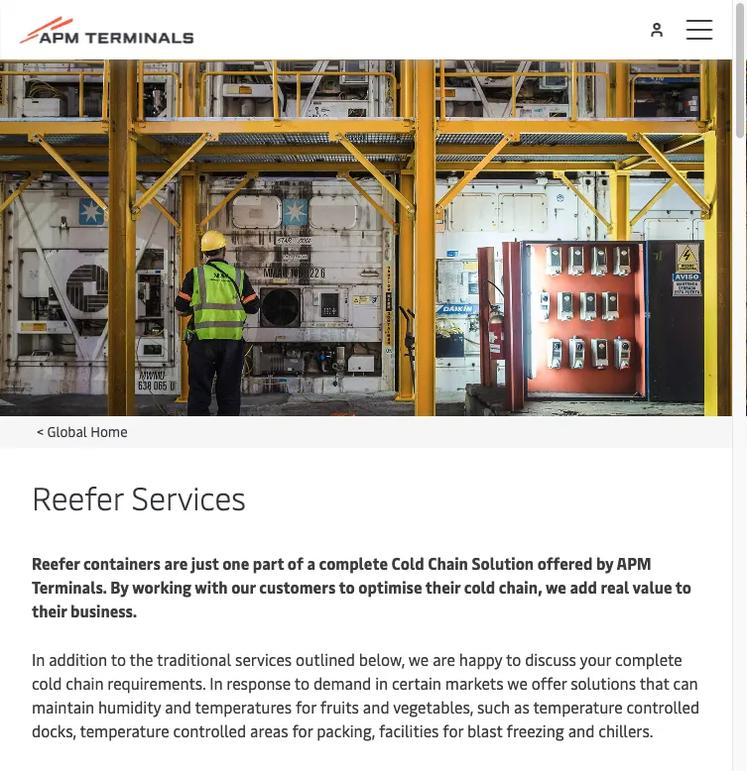 Task type: describe. For each thing, give the bounding box(es) containing it.
<
[[37, 422, 44, 441]]

markets
[[445, 673, 504, 694]]

solution
[[472, 553, 534, 574]]

solutions
[[571, 673, 636, 694]]

to right value
[[675, 576, 692, 598]]

reefer for reefer containers are just one part of a complete cold chain solution offered by apm terminals. by working with our customers to optimise their cold chain, we add real value to their business.
[[32, 553, 80, 574]]

for right areas
[[292, 720, 313, 742]]

global home link
[[47, 422, 128, 441]]

0 vertical spatial controlled
[[627, 697, 700, 718]]

chain
[[66, 673, 104, 694]]

by
[[110, 576, 129, 598]]

add
[[570, 576, 597, 598]]

chillers.
[[599, 720, 653, 742]]

2 horizontal spatial and
[[568, 720, 595, 742]]

containers
[[83, 553, 161, 574]]

real
[[601, 576, 629, 598]]

1 horizontal spatial and
[[363, 697, 389, 718]]

a
[[307, 553, 315, 574]]

complete inside reefer containers are just one part of a complete cold chain solution offered by apm terminals. by working with our customers to optimise their cold chain, we add real value to their business.
[[319, 553, 388, 574]]

outlined
[[296, 649, 355, 670]]

cold
[[391, 553, 424, 574]]

areas
[[250, 720, 288, 742]]

traditional
[[157, 649, 231, 670]]

home
[[91, 422, 128, 441]]

0 horizontal spatial their
[[32, 600, 67, 622]]

1 vertical spatial temperature
[[80, 720, 169, 742]]

blast
[[467, 720, 503, 742]]

vegetables,
[[393, 697, 473, 718]]

your
[[580, 649, 611, 670]]

0 horizontal spatial we
[[409, 649, 429, 670]]

such
[[477, 697, 510, 718]]

one
[[222, 553, 249, 574]]

with
[[195, 576, 228, 598]]

working
[[132, 576, 191, 598]]

reefer services apm terminals image
[[0, 60, 732, 417]]

apm
[[617, 553, 651, 574]]

reefer for reefer services
[[32, 476, 124, 518]]

0 horizontal spatial controlled
[[173, 720, 246, 742]]

services
[[235, 649, 292, 670]]

business.
[[70, 600, 137, 622]]

cold inside in addition to the traditional services outlined below, we are happy to discuss your complete cold chain requirements. in response to demand in certain markets we offer solutions that can maintain humidity and temperatures for fruits and vegetables, such as temperature controlled docks, temperature controlled areas for packing, facilities for blast freezing and chillers.
[[32, 673, 62, 694]]

to left 'optimise'
[[339, 576, 355, 598]]

< global home
[[37, 422, 128, 441]]

demand
[[313, 673, 371, 694]]

as
[[514, 697, 530, 718]]

chain,
[[499, 576, 542, 598]]

value
[[633, 576, 672, 598]]

for down 'vegetables,'
[[443, 720, 463, 742]]

chain
[[428, 553, 468, 574]]

are inside reefer containers are just one part of a complete cold chain solution offered by apm terminals. by working with our customers to optimise their cold chain, we add real value to their business.
[[164, 553, 188, 574]]



Task type: vqa. For each thing, say whether or not it's contained in the screenshot.
controlled
yes



Task type: locate. For each thing, give the bounding box(es) containing it.
services
[[132, 476, 246, 518]]

1 vertical spatial complete
[[615, 649, 682, 670]]

below,
[[359, 649, 405, 670]]

1 horizontal spatial their
[[425, 576, 461, 598]]

their
[[425, 576, 461, 598], [32, 600, 67, 622]]

just
[[191, 553, 219, 574]]

complete up that
[[615, 649, 682, 670]]

are up working
[[164, 553, 188, 574]]

0 horizontal spatial complete
[[319, 553, 388, 574]]

reefer up terminals.
[[32, 553, 80, 574]]

temperature down solutions
[[533, 697, 623, 718]]

offered
[[537, 553, 593, 574]]

0 horizontal spatial in
[[32, 649, 45, 670]]

0 horizontal spatial cold
[[32, 673, 62, 694]]

that
[[640, 673, 669, 694]]

response
[[227, 673, 291, 694]]

their down terminals.
[[32, 600, 67, 622]]

1 vertical spatial in
[[209, 673, 223, 694]]

complete inside in addition to the traditional services outlined below, we are happy to discuss your complete cold chain requirements. in response to demand in certain markets we offer solutions that can maintain humidity and temperatures for fruits and vegetables, such as temperature controlled docks, temperature controlled areas for packing, facilities for blast freezing and chillers.
[[615, 649, 682, 670]]

0 horizontal spatial temperature
[[80, 720, 169, 742]]

2 horizontal spatial we
[[546, 576, 566, 598]]

1 horizontal spatial we
[[507, 673, 528, 694]]

cold inside reefer containers are just one part of a complete cold chain solution offered by apm terminals. by working with our customers to optimise their cold chain, we add real value to their business.
[[464, 576, 495, 598]]

1 vertical spatial reefer
[[32, 553, 80, 574]]

complete
[[319, 553, 388, 574], [615, 649, 682, 670]]

we
[[546, 576, 566, 598], [409, 649, 429, 670], [507, 673, 528, 694]]

terminals.
[[32, 576, 107, 598]]

reefer inside reefer containers are just one part of a complete cold chain solution offered by apm terminals. by working with our customers to optimise their cold chain, we add real value to their business.
[[32, 553, 80, 574]]

certain
[[392, 673, 441, 694]]

and down requirements.
[[165, 697, 191, 718]]

by
[[596, 553, 614, 574]]

0 vertical spatial in
[[32, 649, 45, 670]]

in left the addition
[[32, 649, 45, 670]]

reefer containers are just one part of a complete cold chain solution offered by apm terminals. by working with our customers to optimise their cold chain, we add real value to their business.
[[32, 553, 692, 622]]

our
[[231, 576, 256, 598]]

reefer
[[32, 476, 124, 518], [32, 553, 80, 574]]

for left fruits
[[296, 697, 316, 718]]

and down in
[[363, 697, 389, 718]]

1 horizontal spatial temperature
[[533, 697, 623, 718]]

we inside reefer containers are just one part of a complete cold chain solution offered by apm terminals. by working with our customers to optimise their cold chain, we add real value to their business.
[[546, 576, 566, 598]]

happy
[[459, 649, 502, 670]]

1 vertical spatial cold
[[32, 673, 62, 694]]

optimise
[[358, 576, 422, 598]]

1 vertical spatial controlled
[[173, 720, 246, 742]]

0 vertical spatial are
[[164, 553, 188, 574]]

0 vertical spatial reefer
[[32, 476, 124, 518]]

0 vertical spatial complete
[[319, 553, 388, 574]]

1 vertical spatial we
[[409, 649, 429, 670]]

maintain
[[32, 697, 94, 718]]

0 vertical spatial their
[[425, 576, 461, 598]]

facilities
[[379, 720, 439, 742]]

can
[[673, 673, 698, 694]]

requirements.
[[107, 673, 206, 694]]

global
[[47, 422, 87, 441]]

0 horizontal spatial and
[[165, 697, 191, 718]]

docks,
[[32, 720, 76, 742]]

cold
[[464, 576, 495, 598], [32, 673, 62, 694]]

discuss
[[525, 649, 576, 670]]

packing,
[[317, 720, 375, 742]]

0 vertical spatial cold
[[464, 576, 495, 598]]

in down traditional at the left bottom of the page
[[209, 673, 223, 694]]

to left the the at the bottom left of page
[[111, 649, 126, 670]]

are up 'certain'
[[433, 649, 455, 670]]

1 horizontal spatial in
[[209, 673, 223, 694]]

temperature
[[533, 697, 623, 718], [80, 720, 169, 742]]

fruits
[[320, 697, 359, 718]]

part
[[253, 553, 284, 574]]

1 reefer from the top
[[32, 476, 124, 518]]

1 horizontal spatial complete
[[615, 649, 682, 670]]

temperature down humidity
[[80, 720, 169, 742]]

in addition to the traditional services outlined below, we are happy to discuss your complete cold chain requirements. in response to demand in certain markets we offer solutions that can maintain humidity and temperatures for fruits and vegetables, such as temperature controlled docks, temperature controlled areas for packing, facilities for blast freezing and chillers.
[[32, 649, 700, 742]]

we down offered
[[546, 576, 566, 598]]

customers
[[259, 576, 336, 598]]

reefer down < global home
[[32, 476, 124, 518]]

we up 'as'
[[507, 673, 528, 694]]

1 horizontal spatial controlled
[[627, 697, 700, 718]]

in
[[32, 649, 45, 670], [209, 673, 223, 694]]

0 vertical spatial we
[[546, 576, 566, 598]]

offer
[[532, 673, 567, 694]]

complete right the a
[[319, 553, 388, 574]]

temperatures
[[195, 697, 292, 718]]

controlled
[[627, 697, 700, 718], [173, 720, 246, 742]]

1 vertical spatial are
[[433, 649, 455, 670]]

are inside in addition to the traditional services outlined below, we are happy to discuss your complete cold chain requirements. in response to demand in certain markets we offer solutions that can maintain humidity and temperatures for fruits and vegetables, such as temperature controlled docks, temperature controlled areas for packing, facilities for blast freezing and chillers.
[[433, 649, 455, 670]]

1 horizontal spatial cold
[[464, 576, 495, 598]]

0 horizontal spatial are
[[164, 553, 188, 574]]

addition
[[49, 649, 107, 670]]

reefer services
[[32, 476, 246, 518]]

to down outlined
[[294, 673, 310, 694]]

2 reefer from the top
[[32, 553, 80, 574]]

cold down the solution
[[464, 576, 495, 598]]

controlled down temperatures
[[173, 720, 246, 742]]

and left chillers. in the bottom right of the page
[[568, 720, 595, 742]]

the
[[130, 649, 153, 670]]

cold up maintain
[[32, 673, 62, 694]]

and
[[165, 697, 191, 718], [363, 697, 389, 718], [568, 720, 595, 742]]

freezing
[[507, 720, 564, 742]]

controlled down that
[[627, 697, 700, 718]]

1 horizontal spatial are
[[433, 649, 455, 670]]

for
[[296, 697, 316, 718], [292, 720, 313, 742], [443, 720, 463, 742]]

0 vertical spatial temperature
[[533, 697, 623, 718]]

to right happy
[[506, 649, 521, 670]]

2 vertical spatial we
[[507, 673, 528, 694]]

humidity
[[98, 697, 161, 718]]

in
[[375, 673, 388, 694]]

their down the chain
[[425, 576, 461, 598]]

1 vertical spatial their
[[32, 600, 67, 622]]

to
[[339, 576, 355, 598], [675, 576, 692, 598], [111, 649, 126, 670], [506, 649, 521, 670], [294, 673, 310, 694]]

we up 'certain'
[[409, 649, 429, 670]]

are
[[164, 553, 188, 574], [433, 649, 455, 670]]

of
[[288, 553, 303, 574]]



